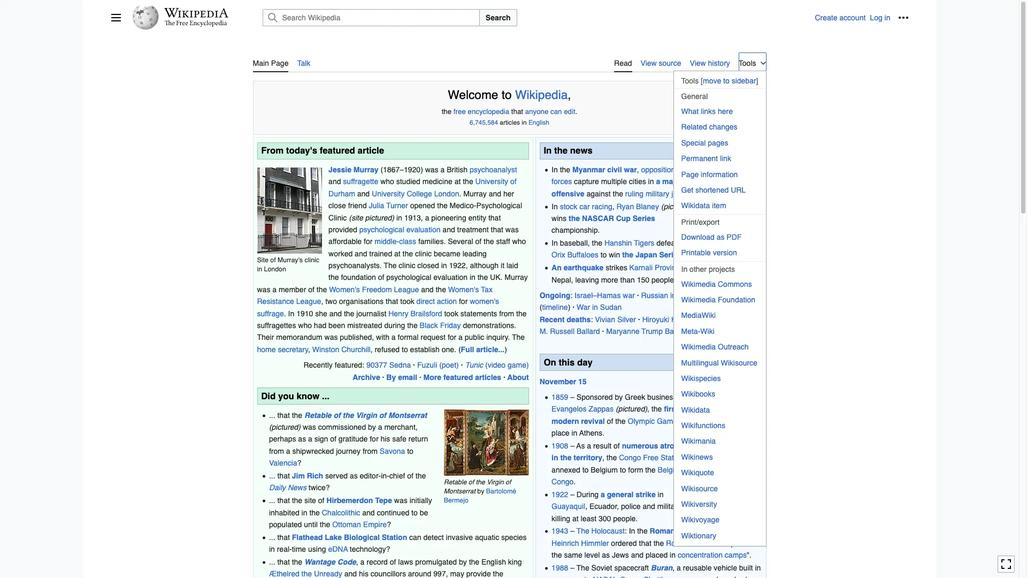 Task type: describe. For each thing, give the bounding box(es) containing it.
and down the suffragette link
[[357, 189, 370, 198]]

virgin inside ... that the retable of the virgin of montserrat (pictured)
[[356, 411, 377, 419]]

wikipedia image
[[164, 8, 228, 18]]

at inside families. several of the staff who worked and trained at the clinic became leading psychoanalysts. the clinic closed in 1922, although it laid the foundation of psychological evaluation in the uk. murray was a member of the
[[395, 249, 401, 258]]

... for ... that jim rich served as editor-in-chief of the daily news twice?
[[269, 472, 275, 480]]

site of murray's clinic in london image
[[257, 168, 322, 254]]

wikidata link
[[674, 402, 766, 417]]

1908
[[552, 442, 569, 450]]

a inside 'a major offensive'
[[657, 177, 661, 186]]

0 vertical spatial series
[[633, 214, 656, 223]]

: inside 1943 – the holocaust : in the romani holocaust , nazi official heinrich himmler ordered that the romani
[[625, 527, 627, 536]]

in up forces
[[552, 165, 558, 174]]

, inside , nepal, leaving more than 150 people dead.
[[684, 264, 687, 272]]

the down level
[[577, 564, 590, 572]]

in other projects
[[682, 265, 736, 273]]

permanent
[[682, 154, 718, 163]]

main page
[[253, 59, 289, 67]]

0 vertical spatial page
[[271, 59, 289, 67]]

opposition
[[642, 165, 676, 174]]

for right action
[[459, 297, 468, 306]]

for inside and treatment that was affordable for
[[364, 237, 373, 246]]

as left pdf
[[717, 233, 725, 241]]

laws
[[398, 558, 413, 566]]

read link
[[615, 52, 633, 72]]

zappas inside 1859 – sponsored by greek businessman evangelos zappas (pictured) , the
[[589, 405, 614, 413]]

ottoman empire ?
[[333, 520, 391, 529]]

a up (
[[459, 333, 463, 342]]

edit
[[564, 108, 576, 116]]

of up freedom at left
[[378, 273, 385, 282]]

, inside , ecuador, police and military fired into a crowd, killing at least 300 people.
[[586, 502, 588, 511]]

sign
[[315, 435, 328, 443]]

1943 link
[[552, 527, 569, 536]]

hanshin
[[605, 239, 632, 247]]

to inside demonstrations. their memorandum was published, with a formal request for a public inquiry. the home secretary , winston churchill , refused to establish one. ( full article... )
[[402, 345, 408, 354]]

recent
[[540, 315, 565, 324]]

was inside was annexed to belgium to form the
[[681, 454, 694, 462]]

fullscreen image
[[1002, 559, 1012, 570]]

racing
[[592, 202, 613, 211]]

in inside was initially inhabited in the
[[302, 508, 308, 517]]

of up bartolomé bermejo link
[[469, 478, 474, 486]]

, left refused
[[371, 345, 373, 354]]

, up the belgium
[[603, 454, 605, 462]]

1988
[[552, 564, 569, 572]]

maryanne
[[607, 327, 640, 336]]

that inside ... that jim rich served as editor-in-chief of the daily news twice?
[[278, 472, 290, 480]]

1 horizontal spatial from
[[363, 447, 378, 455]]

0 vertical spatial psychological
[[360, 225, 405, 234]]

guayaquil
[[552, 502, 586, 511]]

1 horizontal spatial evangelos
[[704, 489, 735, 497]]

and inside and continued to be populated until the
[[363, 508, 375, 517]]

november
[[540, 377, 577, 386]]

worked
[[329, 249, 353, 258]]

that inside 1943 – the holocaust : in the romani holocaust , nazi official heinrich himmler ordered that the romani
[[639, 539, 652, 548]]

tepe
[[375, 496, 392, 505]]

at inside jessie murray (1867–1920) was a british psychoanalyst and suffragette who studied medicine at the
[[455, 177, 461, 186]]

1 horizontal spatial ?
[[387, 520, 391, 529]]

valencia link
[[269, 459, 297, 467]]

bartolomé bermejo
[[444, 487, 517, 504]]

, down "memorandum"
[[309, 345, 310, 354]]

view for view source
[[641, 59, 657, 67]]

m. russell ballard link
[[540, 327, 600, 336]]

offensive
[[552, 189, 585, 198]]

in down 'although'
[[470, 273, 476, 282]]

tools for tools
[[739, 59, 757, 67]]

1 vertical spatial war
[[623, 291, 635, 300]]

evangelos zappas image
[[704, 391, 763, 487]]

90377
[[367, 361, 387, 369]]

nascar
[[582, 214, 614, 223]]

search
[[486, 13, 511, 22]]

suffrage
[[257, 309, 284, 318]]

clinic left the closed
[[399, 261, 416, 270]]

evangelos inside 1859 – sponsored by greek businessman evangelos zappas (pictured) , the
[[552, 405, 587, 413]]

in down english link
[[544, 145, 552, 156]]

from inside the took statements from the suffragettes who had been mistreated during the
[[500, 309, 515, 318]]

concentration camps ".
[[678, 551, 752, 560]]

free
[[644, 454, 659, 462]]

(pictured) inside 1859 – sponsored by greek businessman evangelos zappas (pictured) , the
[[616, 405, 648, 413]]

province
[[655, 264, 684, 272]]

0 vertical spatial romani
[[650, 527, 678, 536]]

women's for tax
[[449, 285, 479, 294]]

who for statements
[[298, 321, 312, 330]]

of inside russian invasion of ukraine timeline
[[700, 291, 707, 300]]

to up the free encyclopedia that anyone can edit . 6,745,584 articles in english at top
[[502, 88, 512, 102]]

myanmar
[[573, 165, 606, 174]]

... that the wantage code , a record of laws promulgated by the english king
[[269, 558, 522, 566]]

retable inside retable of the virgin of montserrat
[[444, 478, 467, 486]]

at inside , ecuador, police and military fired into a crowd, killing at least 300 people.
[[573, 514, 579, 523]]

in up dead.
[[682, 265, 688, 273]]

, up cities
[[637, 165, 639, 174]]

, left two
[[321, 297, 323, 306]]

, inside 1943 – the holocaust : in the romani holocaust , nazi official heinrich himmler ordered that the romani
[[716, 527, 718, 536]]

... that the site of hirbemerdon tepe
[[269, 496, 392, 505]]

jessie murray (1867–1920) was a british psychoanalyst and suffragette who studied medicine at the
[[329, 165, 517, 186]]

that down the women's freedom league and the
[[386, 297, 398, 306]]

was inside demonstrations. their memorandum was published, with a formal request for a public inquiry. the home secretary , winston churchill , refused to establish one. ( full article... )
[[325, 333, 338, 342]]

reusable
[[683, 564, 712, 572]]

durham
[[329, 189, 355, 198]]

wikimedia for wikimedia commons
[[682, 280, 716, 288]]

during
[[577, 490, 599, 499]]

of inside site of murray's clinic in london
[[270, 256, 276, 264]]

wiktionary link
[[674, 528, 766, 543]]

a inside 1922 – during a general strike in guayaquil
[[601, 490, 605, 499]]

had
[[314, 321, 327, 330]]

the inside 1943 – the holocaust : in the romani holocaust , nazi official heinrich himmler ordered that the romani
[[577, 527, 590, 536]]

... that flathead lake biological station
[[269, 533, 407, 542]]

women's suffrage link
[[257, 297, 499, 318]]

pioneering
[[432, 213, 467, 222]]

a left sign
[[308, 435, 313, 443]]

a down 'edna technology?'
[[361, 558, 365, 566]]

outreach
[[718, 343, 749, 351]]

was inside the was commissioned by a merchant, perhaps as a sign of gratitude for his safe return from a shipwrecked journey from
[[303, 423, 316, 431]]

welcome
[[448, 88, 499, 102]]

london inside site of murray's clinic in london
[[264, 265, 286, 273]]

olympic games link
[[628, 417, 682, 425]]

multilingual wikisource link
[[674, 355, 766, 370]]

in inside 1943 – the holocaust : in the romani holocaust , nazi official heinrich himmler ordered that the romani
[[629, 527, 636, 536]]

, inside , a reusable vehicle built in response to
[[673, 564, 675, 572]]

heinrich himmler link
[[552, 539, 609, 548]]

to inside savona to valencia ?
[[408, 447, 414, 455]]

congo inside belgian congo
[[552, 478, 574, 486]]

of up leading
[[476, 237, 482, 246]]

more featured articles
[[424, 373, 502, 381]]

in right the war at bottom right
[[593, 303, 598, 312]]

? inside savona to valencia ?
[[297, 459, 302, 467]]

. up wikidata item
[[688, 189, 690, 198]]

a right with
[[392, 333, 396, 342]]

detect
[[424, 533, 444, 542]]

and inside families. several of the staff who worked and trained at the clinic became leading psychoanalysts. the clinic closed in 1922, although it laid the foundation of psychological evaluation in the uk. murray was a member of the
[[355, 249, 367, 258]]

in left 1910
[[288, 309, 295, 318]]

hirbemerdon
[[327, 496, 373, 505]]

brailsford
[[411, 309, 442, 318]]

psychoanalysts.
[[329, 261, 382, 270]]

1 horizontal spatial page
[[682, 170, 699, 179]]

and inside and treatment that was affordable for
[[443, 225, 455, 234]]

wikimedia outreach link
[[674, 339, 766, 354]]

0 horizontal spatial english
[[482, 558, 506, 566]]

to right move
[[724, 77, 730, 85]]

log in and more options image
[[899, 12, 909, 23]]

wins
[[552, 214, 567, 223]]

wikimedia commons
[[682, 280, 753, 288]]

a major offensive
[[552, 177, 683, 198]]

the inside and continued to be populated until the
[[320, 520, 330, 529]]

of up bartolomé
[[506, 478, 511, 486]]

of up 'merchant,'
[[379, 411, 387, 419]]

in up "wins"
[[552, 202, 558, 211]]

israel–hamas war link
[[575, 291, 635, 300]]

a up the his
[[378, 423, 383, 431]]

tools for tools move to sidebar
[[682, 77, 699, 85]]

suffragette link
[[343, 177, 379, 186]]

who inside jessie murray (1867–1920) was a british psychoanalyst and suffragette who studied medicine at the
[[381, 177, 394, 186]]

the inside was initially inhabited in the
[[310, 508, 320, 517]]

to inside , a reusable vehicle built in response to
[[585, 576, 591, 578]]

that up real- at left
[[278, 533, 290, 542]]

that inside ... that the retable of the virgin of montserrat (pictured)
[[278, 411, 290, 419]]

military inside , ecuador, police and military fired into a crowd, killing at least 300 people.
[[658, 502, 682, 511]]

0 vertical spatial london
[[435, 189, 460, 198]]

the inside opened the medico-psychological clinic
[[437, 201, 448, 210]]

. down annexed
[[574, 478, 576, 486]]

took for place
[[684, 417, 698, 425]]

direct action link
[[417, 297, 457, 306]]

demonstrations. their memorandum was published, with a formal request for a public inquiry. the home secretary , winston churchill , refused to establish one. ( full article... )
[[257, 321, 525, 354]]

bob white link
[[690, 327, 724, 336]]

1 vertical spatial articles
[[475, 373, 502, 381]]

of inside the was commissioned by a merchant, perhaps as a sign of gratitude for his safe return from a shipwrecked journey from
[[330, 435, 337, 443]]

0 vertical spatial war
[[624, 165, 637, 174]]

in inside , a reusable vehicle built in response to
[[756, 564, 761, 572]]

retable inside ... that the retable of the virgin of montserrat (pictured)
[[305, 411, 332, 419]]

of right the "result"
[[614, 442, 620, 450]]

0 horizontal spatial article
[[358, 145, 384, 156]]

clinic up the closed
[[415, 249, 432, 258]]

0 horizontal spatial from
[[269, 447, 284, 455]]

1 holocaust from the left
[[592, 527, 625, 536]]

against the ruling military junta .
[[585, 189, 690, 198]]

0 vertical spatial evaluation
[[407, 225, 441, 234]]

twice?
[[309, 484, 330, 492]]

by inside the was commissioned by a merchant, perhaps as a sign of gratitude for his safe return from a shipwrecked journey from
[[368, 423, 376, 431]]

view for view history
[[690, 59, 706, 67]]

of right the site
[[318, 496, 325, 505]]

major
[[663, 177, 683, 186]]

savona link
[[380, 447, 405, 455]]

to down the territory
[[583, 466, 589, 474]]

on this day
[[544, 357, 593, 368]]

people.
[[614, 514, 638, 523]]

in down became
[[441, 261, 447, 270]]

. inside . murray and her close friend
[[460, 189, 462, 198]]

1 horizontal spatial :
[[591, 315, 593, 324]]

karnali
[[630, 264, 653, 272]]

to left form
[[620, 466, 627, 474]]

a up valencia 'link'
[[286, 447, 290, 455]]

evangelos zappas link
[[552, 405, 614, 413]]

... for ... that the site of hirbemerdon tepe
[[269, 496, 275, 505]]

1 vertical spatial article
[[740, 339, 763, 348]]

took for statements
[[445, 309, 459, 318]]

1 vertical spatial romani
[[667, 539, 692, 548]]

m.
[[540, 327, 548, 336]]

in inside site of murray's clinic in london
[[257, 265, 262, 273]]

0 horizontal spatial featured
[[320, 145, 355, 156]]

memorandum
[[276, 333, 323, 342]]

the inside jessie murray (1867–1920) was a british psychoanalyst and suffragette who studied medicine at the
[[463, 177, 474, 186]]

special
[[682, 139, 706, 147]]

and inside , ecuador, police and military fired into a crowd, killing at least 300 people.
[[643, 502, 656, 511]]

download
[[682, 233, 715, 241]]

main content containing welcome to
[[249, 48, 771, 578]]

that down real- at left
[[278, 558, 290, 566]]

tax
[[481, 285, 493, 294]]

english inside the free encyclopedia that anyone can edit . 6,745,584 articles in english
[[529, 119, 550, 126]]

than
[[621, 276, 635, 284]]

here
[[718, 107, 733, 116]]

a inside jessie murray (1867–1920) was a british psychoanalyst and suffragette who studied medicine at the
[[441, 165, 445, 174]]

the inside 1859 – sponsored by greek businessman evangelos zappas (pictured) , the
[[652, 405, 662, 413]]

in inside 1922 – during a general strike in guayaquil
[[658, 490, 664, 499]]

medicine
[[423, 177, 453, 186]]

response
[[552, 576, 583, 578]]

in up ruling military junta link
[[649, 177, 654, 186]]

(site pictured)
[[349, 213, 395, 222]]

the nascar cup series link
[[569, 214, 656, 223]]

1 horizontal spatial series
[[660, 251, 682, 259]]

war in sudan
[[577, 303, 622, 312]]

psychological
[[477, 201, 522, 210]]

archive link
[[353, 373, 380, 381]]

to inside were to be put "on the same level as jews and placed in
[[713, 539, 719, 548]]

site
[[305, 496, 316, 505]]

of inside ... that jim rich served as editor-in-chief of the daily news twice?
[[408, 472, 414, 480]]

300
[[599, 514, 612, 523]]

pdf
[[727, 233, 742, 241]]

trump
[[642, 327, 663, 336]]

1 horizontal spatial ryan
[[697, 253, 713, 261]]

0 vertical spatial military
[[646, 189, 670, 198]]

murray inside families. several of the staff who worked and trained at the clinic became leading psychoanalysts. the clinic closed in 1922, although it laid the foundation of psychological evaluation in the uk. murray was a member of the
[[505, 273, 528, 282]]

middle-class
[[375, 237, 417, 246]]

that up inhabited
[[278, 496, 290, 505]]

related changes
[[682, 123, 738, 131]]

0 vertical spatial congo
[[619, 454, 642, 462]]

ryan inside 'in stock car racing , ryan blaney (pictured) wins the nascar cup series championship. in baseball, the hanshin tigers defeat the orix buffaloes to win the japan series .'
[[617, 202, 634, 211]]

soviet
[[592, 564, 613, 572]]

the inside ... that jim rich served as editor-in-chief of the daily news twice?
[[416, 472, 426, 480]]

1 vertical spatial university
[[372, 189, 405, 198]]

and up been
[[330, 309, 342, 318]]

murray for jessie
[[354, 165, 379, 174]]

the inside was annexed to belgium to form the
[[646, 466, 656, 474]]

the free encyclopedia image
[[165, 20, 228, 27]]

– for 1859
[[571, 393, 575, 401]]

. up "suffragettes"
[[284, 309, 286, 318]]



Task type: locate. For each thing, give the bounding box(es) containing it.
ordered
[[612, 539, 637, 548]]

, up of the olympic games
[[648, 405, 650, 413]]

belgian
[[658, 466, 683, 474]]

menu image
[[111, 12, 121, 23]]

? down continued
[[387, 520, 391, 529]]

special pages link
[[674, 135, 766, 150]]

biological
[[344, 533, 380, 542]]

league up , two organisations that took direct action for
[[394, 285, 419, 294]]

0 horizontal spatial view
[[641, 59, 657, 67]]

to left win
[[601, 251, 607, 259]]

league inside women's tax resistance league
[[296, 297, 321, 306]]

montserrat inside retable of the virgin of montserrat
[[444, 487, 476, 495]]

to inside and continued to be populated until the
[[412, 508, 418, 517]]

3 – from the top
[[571, 490, 575, 499]]

0 vertical spatial article
[[358, 145, 384, 156]]

psychological
[[360, 225, 405, 234], [387, 273, 432, 282]]

russian invasion of ukraine timeline
[[542, 291, 735, 312]]

at left least
[[573, 514, 579, 523]]

the inside the free encyclopedia that anyone can edit . 6,745,584 articles in english
[[442, 108, 452, 116]]

series down ryan blaney link
[[633, 214, 656, 223]]

, up dead.
[[684, 264, 687, 272]]

1 horizontal spatial wikisource
[[721, 358, 758, 367]]

as up soviet
[[602, 551, 610, 560]]

for left the his
[[370, 435, 379, 443]]

women's for freedom
[[329, 285, 360, 294]]

can inside the can detect invasive aquatic species in real-time using
[[410, 533, 422, 542]]

view history
[[690, 59, 731, 67]]

london down site
[[264, 265, 286, 273]]

in the news
[[544, 145, 593, 156]]

lake
[[325, 533, 342, 542]]

wikimedia down other
[[682, 280, 716, 288]]

families.
[[419, 237, 446, 246]]

murray for .
[[464, 189, 487, 198]]

was up 'winston'
[[325, 333, 338, 342]]

, inside 1859 – sponsored by greek businessman evangelos zappas (pictured) , the
[[648, 405, 650, 413]]

retable of the virgin of montserrat by bartolomé bermejo image
[[444, 409, 529, 476]]

articles down encyclopedia
[[500, 119, 520, 126]]

of the olympic games
[[605, 417, 682, 425]]

continued
[[377, 508, 410, 517]]

blaney inside 'in stock car racing , ryan blaney (pictured) wins the nascar cup series championship. in baseball, the hanshin tigers defeat the orix buffaloes to win the japan series .'
[[637, 202, 659, 211]]

2 wikimedia from the top
[[682, 295, 716, 304]]

. inside the free encyclopedia that anyone can edit . 6,745,584 articles in english
[[576, 108, 578, 116]]

action
[[437, 297, 457, 306]]

that up placed
[[639, 539, 652, 548]]

was commissioned by a merchant, perhaps as a sign of gratitude for his safe return from a shipwrecked journey from
[[269, 423, 428, 455]]

murray up the suffragette link
[[354, 165, 379, 174]]

psychological down pictured)
[[360, 225, 405, 234]]

from
[[261, 145, 284, 156]]

nuttall
[[722, 315, 744, 324]]

? up jim
[[297, 459, 302, 467]]

was inside and treatment that was affordable for
[[506, 225, 519, 234]]

return
[[409, 435, 428, 443]]

romani down 'romani holocaust' link
[[667, 539, 692, 548]]

– for 1988
[[571, 564, 575, 572]]

in inside the can detect invasive aquatic species in real-time using
[[269, 545, 275, 554]]

women's tax resistance league link
[[257, 285, 493, 306]]

permanent link
[[682, 154, 732, 163]]

special pages
[[682, 139, 729, 147]]

articles inside the free encyclopedia that anyone can edit . 6,745,584 articles in english
[[500, 119, 520, 126]]

2 holocaust from the left
[[680, 527, 716, 536]]

in up orix
[[552, 239, 558, 247]]

opened
[[410, 201, 435, 210]]

1 vertical spatial featured
[[444, 373, 473, 381]]

first
[[664, 405, 679, 413]]

1 horizontal spatial zappas
[[736, 489, 759, 497]]

page information link
[[674, 167, 766, 182]]

1 vertical spatial evangelos
[[704, 489, 735, 497]]

was inside jessie murray (1867–1920) was a british psychoanalyst and suffragette who studied medicine at the
[[425, 165, 439, 174]]

the down trained
[[384, 261, 397, 270]]

2 horizontal spatial who
[[513, 237, 526, 246]]

of left 'laws'
[[390, 558, 396, 566]]

from up demonstrations.
[[500, 309, 515, 318]]

0 horizontal spatial can
[[410, 533, 422, 542]]

the free encyclopedia that anyone can edit . 6,745,584 articles in english
[[442, 108, 578, 126]]

as
[[717, 233, 725, 241], [298, 435, 306, 443], [350, 472, 358, 480], [602, 551, 610, 560]]

– for 1908
[[571, 442, 575, 450]]

1 horizontal spatial took
[[445, 309, 459, 318]]

2 vertical spatial at
[[573, 514, 579, 523]]

been
[[329, 321, 345, 330]]

1 vertical spatial virgin
[[487, 478, 504, 486]]

wikimedia for wikimedia foundation
[[682, 295, 716, 304]]

2 vertical spatial (pictured)
[[269, 423, 301, 431]]

1 vertical spatial montserrat
[[444, 487, 476, 495]]

2 – from the top
[[571, 442, 575, 450]]

1 vertical spatial be
[[721, 539, 729, 548]]

at down middle-class link
[[395, 249, 401, 258]]

to
[[724, 77, 730, 85], [502, 88, 512, 102], [601, 251, 607, 259], [402, 345, 408, 354], [408, 447, 414, 455], [583, 466, 589, 474], [620, 466, 627, 474], [412, 508, 418, 517], [713, 539, 719, 548], [585, 576, 591, 578]]

1 vertical spatial series
[[660, 251, 682, 259]]

1 horizontal spatial retable
[[444, 478, 467, 486]]

psychological down the closed
[[387, 273, 432, 282]]

to inside 'in stock car racing , ryan blaney (pictured) wins the nascar cup series championship. in baseball, the hanshin tigers defeat the orix buffaloes to win the japan series .'
[[601, 251, 607, 259]]

a inside , a reusable vehicle built in response to
[[677, 564, 681, 572]]

0 vertical spatial evangelos
[[552, 405, 587, 413]]

0 horizontal spatial zappas
[[589, 405, 614, 413]]

... for ... that the wantage code , a record of laws promulgated by the english king
[[269, 558, 275, 566]]

1 horizontal spatial virgin
[[487, 478, 504, 486]]

3 ... from the top
[[269, 496, 275, 505]]

blaney
[[637, 202, 659, 211], [715, 253, 735, 261]]

0 vertical spatial featured
[[320, 145, 355, 156]]

murray inside . murray and her close friend
[[464, 189, 487, 198]]

and up psychological
[[489, 189, 502, 198]]

a inside , ecuador, police and military fired into a crowd, killing at least 300 people.
[[714, 502, 719, 511]]

1 women's from the left
[[329, 285, 360, 294]]

0 horizontal spatial university
[[372, 189, 405, 198]]

bob white
[[690, 327, 724, 336]]

1 vertical spatial (pictured)
[[616, 405, 648, 413]]

article right an
[[740, 339, 763, 348]]

built
[[740, 564, 753, 572]]

0 horizontal spatial women's
[[329, 285, 360, 294]]

4 ... from the top
[[269, 533, 275, 542]]

, left reusable
[[673, 564, 675, 572]]

2 view from the left
[[690, 59, 706, 67]]

1 vertical spatial wikidata
[[682, 406, 711, 414]]

wiktionary
[[682, 531, 717, 540]]

murray inside jessie murray (1867–1920) was a british psychoanalyst and suffragette who studied medicine at the
[[354, 165, 379, 174]]

that down welcome to wikipedia ,
[[512, 108, 524, 116]]

ukraine
[[709, 291, 735, 300]]

virgin inside retable of the virgin of montserrat
[[487, 478, 504, 486]]

0 vertical spatial zappas
[[589, 405, 614, 413]]

wiki
[[701, 327, 715, 336]]

0 horizontal spatial evangelos
[[552, 405, 587, 413]]

0 vertical spatial took
[[401, 297, 415, 306]]

(pictured) inside ... that the retable of the virgin of montserrat (pictured)
[[269, 423, 301, 431]]

who for several
[[513, 237, 526, 246]]

of right member
[[308, 285, 315, 294]]

of down wikimedia commons
[[700, 291, 707, 300]]

as inside the was commissioned by a merchant, perhaps as a sign of gratitude for his safe return from a shipwrecked journey from
[[298, 435, 306, 443]]

. murray and her close friend
[[329, 189, 515, 210]]

0 vertical spatial wikimedia
[[682, 280, 716, 288]]

a inside families. several of the staff who worked and trained at the clinic became leading psychoanalysts. the clinic closed in 1922, although it laid the foundation of psychological evaluation in the uk. murray was a member of the
[[273, 285, 277, 294]]

1 vertical spatial can
[[410, 533, 422, 542]]

sidebar
[[732, 77, 757, 85]]

university up julia turner link
[[372, 189, 405, 198]]

a inside in 1913, a pioneering entity that provided
[[425, 213, 430, 222]]

of right chief
[[408, 472, 414, 480]]

military
[[646, 189, 670, 198], [658, 502, 682, 511]]

who inside families. several of the staff who worked and trained at the clinic became leading psychoanalysts. the clinic closed in 1922, although it laid the foundation of psychological evaluation in the uk. murray was a member of the
[[513, 237, 526, 246]]

... for ... that flathead lake biological station
[[269, 533, 275, 542]]

1859 – sponsored by greek businessman evangelos zappas (pictured) , the
[[552, 393, 692, 413]]

demonstrations.
[[463, 321, 517, 330]]

as up 'shipwrecked'
[[298, 435, 306, 443]]

0 horizontal spatial montserrat
[[389, 411, 427, 419]]

Search Wikipedia search field
[[263, 9, 480, 26]]

0 horizontal spatial holocaust
[[592, 527, 625, 536]]

2 horizontal spatial (pictured)
[[662, 202, 693, 211]]

search button
[[480, 9, 517, 26]]

– left as
[[571, 442, 575, 450]]

fuzuli (poet) link
[[418, 361, 459, 369]]

2 vertical spatial who
[[298, 321, 312, 330]]

in inside took place in athens.
[[572, 429, 578, 437]]

a up resistance
[[273, 285, 277, 294]]

view history link
[[690, 52, 731, 71]]

be inside were to be put "on the same level as jews and placed in
[[721, 539, 729, 548]]

retable down know ...
[[305, 411, 332, 419]]

psychological inside families. several of the staff who worked and trained at the clinic became leading psychoanalysts. the clinic closed in 1922, although it laid the foundation of psychological evaluation in the uk. murray was a member of the
[[387, 273, 432, 282]]

0 vertical spatial university
[[476, 177, 509, 186]]

0 horizontal spatial congo
[[552, 478, 574, 486]]

ruling
[[626, 189, 644, 198]]

retable of the virgin of montserrat
[[444, 478, 511, 495]]

that inside and treatment that was affordable for
[[491, 225, 504, 234]]

of inside university of durham
[[511, 177, 517, 186]]

0 horizontal spatial series
[[633, 214, 656, 223]]

wikidata for wikidata item
[[682, 201, 711, 210]]

wantage code link
[[305, 558, 356, 566]]

5 – from the top
[[571, 564, 575, 572]]

– for 1943
[[571, 527, 575, 536]]

and up "spacecraft"
[[632, 551, 644, 560]]

that down you
[[278, 411, 290, 419]]

nominate an article
[[693, 339, 763, 348]]

other
[[690, 265, 707, 273]]

who down 1910
[[298, 321, 312, 330]]

ryan blaney in may 2023 image
[[697, 165, 763, 251]]

, down 'edna technology?'
[[356, 558, 358, 566]]

her
[[504, 189, 515, 198]]

view
[[641, 59, 657, 67], [690, 59, 706, 67]]

home
[[257, 345, 276, 354]]

0 vertical spatial virgin
[[356, 411, 377, 419]]

1 horizontal spatial view
[[690, 59, 706, 67]]

official
[[737, 527, 758, 536]]

printable
[[682, 248, 711, 257]]

an
[[730, 339, 738, 348]]

2 horizontal spatial from
[[500, 309, 515, 318]]

0 horizontal spatial league
[[296, 297, 321, 306]]

by email
[[387, 373, 418, 381]]

... for ... that the retable of the virgin of montserrat (pictured)
[[269, 411, 275, 419]]

in down the site
[[302, 508, 308, 517]]

1 view from the left
[[641, 59, 657, 67]]

evaluation inside families. several of the staff who worked and trained at the clinic became leading psychoanalysts. the clinic closed in 1922, although it laid the foundation of psychological evaluation in the uk. murray was a member of the
[[434, 273, 468, 282]]

what links here
[[682, 107, 733, 116]]

1 horizontal spatial congo
[[619, 454, 642, 462]]

1 horizontal spatial who
[[381, 177, 394, 186]]

2 horizontal spatial at
[[573, 514, 579, 523]]

. inside 'in stock car racing , ryan blaney (pictured) wins the nascar cup series championship. in baseball, the hanshin tigers defeat the orix buffaloes to win the japan series .'
[[682, 251, 684, 259]]

silver
[[618, 315, 636, 324]]

in inside personal tools navigation
[[885, 13, 891, 22]]

2 horizontal spatial :
[[625, 527, 627, 536]]

0 vertical spatial at
[[455, 177, 461, 186]]

. up medico-
[[460, 189, 462, 198]]

place
[[552, 429, 570, 437]]

main content
[[249, 48, 771, 578]]

1 vertical spatial blaney
[[715, 253, 735, 261]]

1 wikidata from the top
[[682, 201, 711, 210]]

90377 sedna
[[367, 361, 411, 369]]

0 vertical spatial wikidata
[[682, 201, 711, 210]]

wikidata down the "wikibooks"
[[682, 406, 711, 414]]

as inside were to be put "on the same level as jews and placed in
[[602, 551, 610, 560]]

... inside ... that jim rich served as editor-in-chief of the daily news twice?
[[269, 472, 275, 480]]

and down pioneering on the left top of the page
[[443, 225, 455, 234]]

1 vertical spatial psychological
[[387, 273, 432, 282]]

wikimedia inside 'wikimedia commons' link
[[682, 280, 716, 288]]

murray up medico-
[[464, 189, 487, 198]]

montserrat inside ... that the retable of the virgin of montserrat (pictured)
[[389, 411, 427, 419]]

0 horizontal spatial virgin
[[356, 411, 377, 419]]

to up concentration camps ".
[[713, 539, 719, 548]]

in right log
[[885, 13, 891, 22]]

ballard
[[577, 327, 600, 336]]

0 vertical spatial murray
[[354, 165, 379, 174]]

as
[[577, 442, 585, 450]]

in right the place
[[572, 429, 578, 437]]

can inside the free encyclopedia that anyone can edit . 6,745,584 articles in english
[[551, 108, 562, 116]]

by inside 1859 – sponsored by greek businessman evangelos zappas (pictured) , the
[[615, 393, 623, 401]]

in right 'built'
[[756, 564, 761, 572]]

– inside 1943 – the holocaust : in the romani holocaust , nazi official heinrich himmler ordered that the romani
[[571, 527, 575, 536]]

and up direct
[[421, 285, 434, 294]]

against
[[587, 189, 611, 198]]

evaluation down 1922,
[[434, 273, 468, 282]]

featured up jessie
[[320, 145, 355, 156]]

personal tools navigation
[[816, 9, 912, 26]]

– up response
[[571, 564, 575, 572]]

2 vertical spatial :
[[625, 527, 627, 536]]

0 horizontal spatial who
[[298, 321, 312, 330]]

1 vertical spatial english
[[482, 558, 506, 566]]

evangelos up modern
[[552, 405, 587, 413]]

to down the formal
[[402, 345, 408, 354]]

wikimedia for wikimedia outreach
[[682, 343, 716, 351]]

0 vertical spatial blaney
[[637, 202, 659, 211]]

university inside university of durham
[[476, 177, 509, 186]]

2 ... from the top
[[269, 472, 275, 480]]

0 vertical spatial retable
[[305, 411, 332, 419]]

0 vertical spatial tools
[[739, 59, 757, 67]]

station
[[382, 533, 407, 542]]

evangelos zappas
[[704, 489, 759, 497]]

1 ... from the top
[[269, 411, 275, 419]]

evaluation
[[407, 225, 441, 234], [434, 273, 468, 282]]

wikipedia link
[[516, 88, 568, 102]]

in inside in 1913, a pioneering entity that provided
[[397, 213, 402, 222]]

jim rich link
[[292, 472, 323, 480]]

0 horizontal spatial page
[[271, 59, 289, 67]]

wikisource link
[[674, 481, 766, 496]]

3 wikimedia from the top
[[682, 343, 716, 351]]

aquatic
[[475, 533, 500, 542]]

1 horizontal spatial league
[[394, 285, 419, 294]]

bartolomé
[[487, 487, 517, 495]]

by
[[615, 393, 623, 401], [368, 423, 376, 431], [476, 487, 487, 495], [459, 558, 467, 566]]

0 horizontal spatial blaney
[[637, 202, 659, 211]]

of up the commissioned
[[334, 411, 341, 419]]

was down atrocities
[[681, 454, 694, 462]]

5 ... from the top
[[269, 558, 275, 566]]

for inside the was commissioned by a merchant, perhaps as a sign of gratitude for his safe return from a shipwrecked journey from
[[370, 435, 379, 443]]

state
[[661, 454, 679, 462]]

wikidata for wikidata
[[682, 406, 711, 414]]

0 horizontal spatial wikisource
[[682, 484, 718, 493]]

– inside 1859 – sponsored by greek businessman evangelos zappas (pictured) , the
[[571, 393, 575, 401]]

featured down (poet)
[[444, 373, 473, 381]]

as left editor-
[[350, 472, 358, 480]]

".
[[747, 551, 752, 560]]

1 vertical spatial military
[[658, 502, 682, 511]]

and inside jessie murray (1867–1920) was a british psychoanalyst and suffragette who studied medicine at the
[[329, 177, 341, 186]]

the inside retable of the virgin of montserrat
[[476, 478, 485, 486]]

that inside the free encyclopedia that anyone can edit . 6,745,584 articles in english
[[512, 108, 524, 116]]

ryan blaney link
[[617, 202, 659, 211]]

congo up form
[[619, 454, 642, 462]]

be inside and continued to be populated until the
[[420, 508, 428, 517]]

1 vertical spatial wikisource
[[682, 484, 718, 493]]

4 – from the top
[[571, 527, 575, 536]]

view left history
[[690, 59, 706, 67]]

1 vertical spatial congo
[[552, 478, 574, 486]]

ryan up cup
[[617, 202, 634, 211]]

archive
[[353, 373, 380, 381]]

home secretary link
[[257, 345, 309, 354]]

virgin up the commissioned
[[356, 411, 377, 419]]

for inside demonstrations. their memorandum was published, with a formal request for a public inquiry. the home secretary , winston churchill , refused to establish one. ( full article... )
[[448, 333, 457, 342]]

2 wikidata from the top
[[682, 406, 711, 414]]

in inside the free encyclopedia that anyone can edit . 6,745,584 articles in english
[[522, 119, 527, 126]]

be down initially
[[420, 508, 428, 517]]

the inside were to be put "on the same level as jews and placed in
[[552, 551, 562, 560]]

provided
[[329, 225, 357, 234]]

zappas up crowd, on the bottom of page
[[736, 489, 759, 497]]

1 horizontal spatial tools
[[739, 59, 757, 67]]

1 vertical spatial evaluation
[[434, 273, 468, 282]]

page up get on the top of the page
[[682, 170, 699, 179]]

black
[[420, 321, 438, 330]]

0 vertical spatial wikisource
[[721, 358, 758, 367]]

– right 1922
[[571, 490, 575, 499]]

2 women's from the left
[[449, 285, 479, 294]]

– for 1922
[[571, 490, 575, 499]]

1 horizontal spatial at
[[455, 177, 461, 186]]

can left edit
[[551, 108, 562, 116]]

Search search field
[[250, 9, 816, 26]]

college
[[407, 189, 432, 198]]

a right into on the bottom right of the page
[[714, 502, 719, 511]]

be left 'put'
[[721, 539, 729, 548]]

1 vertical spatial zappas
[[736, 489, 759, 497]]

the inside families. several of the staff who worked and trained at the clinic became leading psychoanalysts. the clinic closed in 1922, although it laid the foundation of psychological evaluation in the uk. murray was a member of the
[[384, 261, 397, 270]]

0 vertical spatial montserrat
[[389, 411, 427, 419]]

wikidata up print/export
[[682, 201, 711, 210]]

1 – from the top
[[571, 393, 575, 401]]

people
[[652, 276, 674, 284]]

1 horizontal spatial english
[[529, 119, 550, 126]]

in inside were to be put "on the same level as jews and placed in
[[670, 551, 676, 560]]

0 horizontal spatial took
[[401, 297, 415, 306]]

2 vertical spatial murray
[[505, 273, 528, 282]]

1 vertical spatial ryan
[[697, 253, 713, 261]]

for down friday
[[448, 333, 457, 342]]

– inside 1922 – during a general strike in guayaquil
[[571, 490, 575, 499]]

0 vertical spatial english
[[529, 119, 550, 126]]

families. several of the staff who worked and trained at the clinic became leading psychoanalysts. the clinic closed in 1922, although it laid the foundation of psychological evaluation in the uk. murray was a member of the
[[257, 237, 528, 294]]

was up continued
[[394, 496, 408, 505]]

1 wikimedia from the top
[[682, 280, 716, 288]]

0 vertical spatial ryan
[[617, 202, 634, 211]]

0 horizontal spatial be
[[420, 508, 428, 517]]

, up edit
[[568, 88, 572, 102]]

the inside numerous atrocities in the territory
[[561, 454, 572, 462]]

from down gratitude
[[363, 447, 378, 455]]

john nuttall link
[[704, 315, 744, 324]]

page right main
[[271, 59, 289, 67]]

in left real- at left
[[269, 545, 275, 554]]

women's up action
[[449, 285, 479, 294]]

russian
[[642, 291, 669, 300]]

was inside families. several of the staff who worked and trained at the clinic became leading psychoanalysts. the clinic closed in 1922, although it laid the foundation of psychological evaluation in the uk. murray was a member of the
[[257, 285, 271, 294]]

, inside 'in stock car racing , ryan blaney (pictured) wins the nascar cup series championship. in baseball, the hanshin tigers defeat the orix buffaloes to win the japan series .'
[[613, 202, 615, 211]]

multilingual
[[682, 358, 719, 367]]

women's inside women's tax resistance league
[[449, 285, 479, 294]]

featured
[[320, 145, 355, 156], [444, 373, 473, 381]]

of right site
[[270, 256, 276, 264]]

1 vertical spatial retable
[[444, 478, 467, 486]]

strikes
[[606, 264, 628, 272]]

0 horizontal spatial ?
[[297, 459, 302, 467]]

wikisource up wikiversity
[[682, 484, 718, 493]]

took up the henry brailsford link
[[401, 297, 415, 306]]

dead.
[[677, 276, 695, 284]]

the right inquiry.
[[512, 333, 525, 342]]

and inside were to be put "on the same level as jews and placed in
[[632, 551, 644, 560]]

clinic inside site of murray's clinic in london
[[305, 256, 320, 264]]

was up sign
[[303, 423, 316, 431]]

numerous atrocities in the territory link
[[552, 442, 694, 462]]

0 vertical spatial league
[[394, 285, 419, 294]]

0 vertical spatial :
[[571, 291, 573, 300]]

the
[[384, 261, 397, 270], [512, 333, 525, 342], [577, 527, 590, 536], [577, 564, 590, 572]]

article up jessie murray link
[[358, 145, 384, 156]]

2 horizontal spatial took
[[684, 417, 698, 425]]

0 vertical spatial articles
[[500, 119, 520, 126]]

1 horizontal spatial holocaust
[[680, 527, 716, 536]]

wikimedia inside wikimedia outreach link
[[682, 343, 716, 351]]

that inside in 1913, a pioneering entity that provided
[[489, 213, 501, 222]]

london down medicine
[[435, 189, 460, 198]]

was inside was initially inhabited in the
[[394, 496, 408, 505]]

romani up romani link
[[650, 527, 678, 536]]

a right as
[[587, 442, 592, 450]]

0 horizontal spatial london
[[264, 265, 286, 273]]

2 vertical spatial took
[[684, 417, 698, 425]]

of right the revival
[[607, 417, 614, 425]]

and down strike
[[643, 502, 656, 511]]

as inside ... that jim rich served as editor-in-chief of the daily news twice?
[[350, 472, 358, 480]]

in down site
[[257, 265, 262, 273]]

hiroyuki hosoda link
[[643, 315, 698, 324]]



Task type: vqa. For each thing, say whether or not it's contained in the screenshot.
Montserrat within the "Retable of the Virgin of Montserrat"
yes



